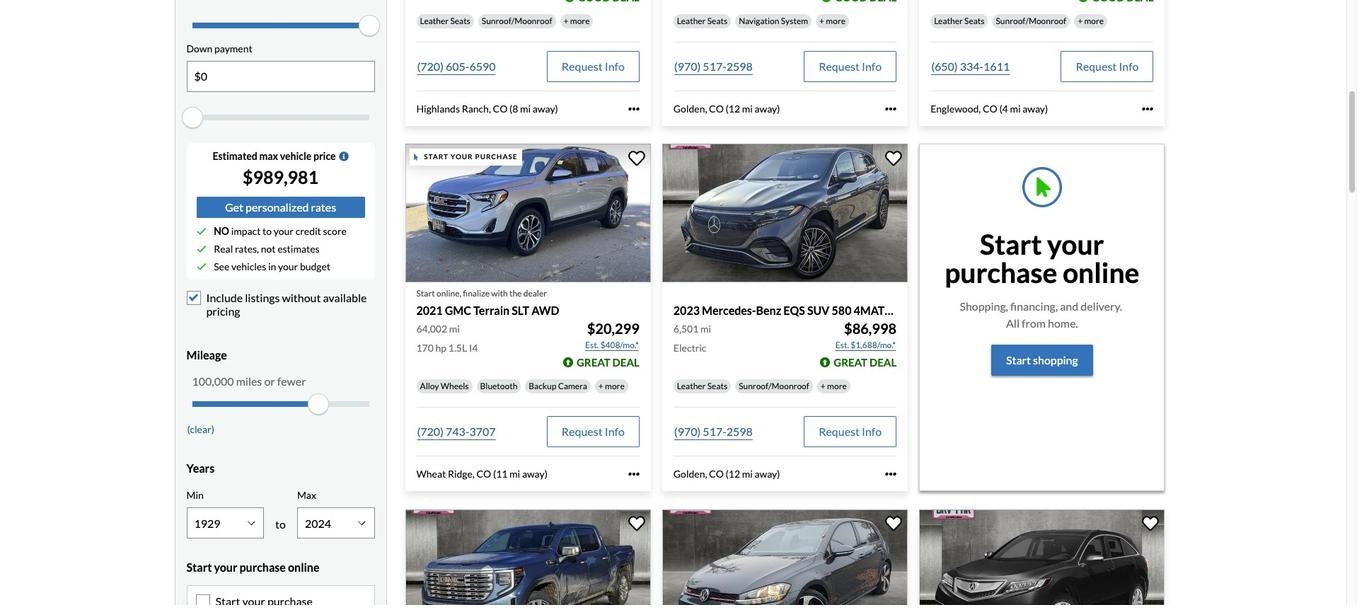 Task type: vqa. For each thing, say whether or not it's contained in the screenshot.
(4
yes



Task type: describe. For each thing, give the bounding box(es) containing it.
shopping
[[1033, 353, 1078, 366]]

great deal for $20,299
[[577, 356, 640, 369]]

awd inside start online, finalize with the dealer 2021 gmc terrain slt awd
[[532, 303, 559, 317]]

with
[[491, 288, 508, 299]]

quicksilver metallic 2021 gmc terrain slt awd suv / crossover four-wheel drive 9-speed automatic image
[[405, 144, 651, 282]]

real rates, not estimates
[[214, 243, 320, 255]]

seats for 6590
[[450, 15, 471, 26]]

great for $86,998
[[834, 356, 868, 369]]

all
[[1006, 316, 1020, 330]]

years
[[186, 462, 215, 475]]

$86,998
[[844, 320, 897, 337]]

2 2598 from the top
[[727, 425, 753, 438]]

seats for 1611
[[965, 15, 985, 26]]

leather seats for 517-
[[677, 15, 728, 26]]

rates
[[311, 200, 336, 214]]

1 vertical spatial to
[[275, 517, 286, 531]]

est. $1,688/mo.* button
[[835, 338, 897, 352]]

electric
[[674, 342, 707, 354]]

request info button for highlands ranch, co (8 mi away)
[[547, 51, 640, 82]]

est. $408/mo.* button
[[585, 338, 640, 352]]

online inside dropdown button
[[288, 561, 320, 574]]

1 golden, co (12 mi away) from the top
[[674, 103, 780, 115]]

743-
[[446, 425, 470, 438]]

leather seats down electric
[[677, 381, 728, 391]]

max
[[297, 489, 316, 501]]

(clear) button
[[186, 418, 215, 440]]

mi inside 6,501 mi electric
[[701, 323, 711, 335]]

available
[[323, 291, 367, 304]]

start inside dropdown button
[[186, 561, 212, 574]]

not
[[261, 243, 276, 255]]

finalize
[[463, 288, 490, 299]]

2 517- from the top
[[703, 425, 727, 438]]

gmc
[[445, 303, 471, 317]]

backup camera
[[529, 381, 587, 391]]

more for 6590
[[570, 15, 590, 26]]

(720) 605-6590
[[417, 59, 496, 73]]

personalized
[[246, 200, 309, 214]]

2 (970) 517-2598 from the top
[[674, 425, 753, 438]]

estimated
[[213, 150, 257, 162]]

crystal black pearl 2017 acura rdx awd with acurawatch plus package suv / crossover all-wheel drive automatic image
[[919, 509, 1165, 605]]

6590
[[469, 59, 496, 73]]

score
[[323, 225, 347, 237]]

check image
[[196, 244, 206, 254]]

100,000 miles or fewer
[[192, 375, 306, 388]]

ranch,
[[462, 103, 491, 115]]

1 (970) 517-2598 button from the top
[[674, 51, 754, 82]]

request info for englewood, co (4 mi away)
[[1076, 59, 1139, 73]]

$1,688/mo.*
[[851, 340, 896, 350]]

(720) 743-3707 button
[[416, 416, 496, 447]]

mouse pointer image
[[414, 154, 418, 161]]

2 (970) 517-2598 button from the top
[[674, 416, 754, 447]]

pricing
[[206, 304, 240, 318]]

0 horizontal spatial to
[[263, 225, 272, 237]]

0 vertical spatial purchase
[[475, 152, 518, 161]]

home.
[[1048, 316, 1078, 330]]

+ for 2598
[[820, 15, 825, 26]]

delivery.
[[1081, 299, 1122, 313]]

include listings without available pricing
[[206, 291, 367, 318]]

0 vertical spatial online
[[1063, 256, 1140, 289]]

slt
[[512, 303, 529, 317]]

credit
[[296, 225, 321, 237]]

request for golden, co (12 mi away)
[[819, 59, 860, 73]]

(650) 334-1611
[[931, 59, 1010, 73]]

+ more for (970) 517-2598
[[820, 15, 846, 26]]

+ for 6590
[[564, 15, 569, 26]]

1 check image from the top
[[196, 226, 206, 236]]

170
[[416, 342, 434, 354]]

more for 2598
[[826, 15, 846, 26]]

vehicle
[[280, 150, 312, 162]]

2 check image from the top
[[196, 262, 206, 272]]

impact
[[231, 225, 261, 237]]

more for 1611
[[1085, 15, 1104, 26]]

64,002
[[416, 323, 447, 335]]

real
[[214, 243, 233, 255]]

without
[[282, 291, 321, 304]]

$408/mo.*
[[601, 340, 639, 350]]

2021
[[416, 303, 443, 317]]

no
[[214, 225, 229, 237]]

(11
[[493, 468, 508, 480]]

request for highlands ranch, co (8 mi away)
[[562, 59, 603, 73]]

start shopping button
[[991, 344, 1093, 376]]

leather for (650)
[[934, 15, 963, 26]]

request info button for englewood, co (4 mi away)
[[1061, 51, 1154, 82]]

get personalized rates button
[[196, 197, 365, 218]]

leather down electric
[[677, 381, 706, 391]]

and
[[1060, 299, 1079, 313]]

sunroof/moonroof for 1611
[[996, 15, 1067, 26]]

the
[[510, 288, 522, 299]]

334-
[[960, 59, 984, 73]]

ridge,
[[448, 468, 475, 480]]

wheat ridge, co (11 mi away)
[[416, 468, 548, 480]]

start your purchase
[[424, 152, 518, 161]]

mercedes-
[[702, 303, 756, 317]]

online,
[[437, 288, 461, 299]]

1 horizontal spatial sunroof/moonroof
[[739, 381, 810, 391]]

2023 mercedes-benz eqs suv 580 4matic awd
[[674, 303, 926, 317]]

estimates
[[278, 243, 320, 255]]

(650)
[[931, 59, 958, 73]]

wheat
[[416, 468, 446, 480]]

info for golden, co (12 mi away)
[[862, 59, 882, 73]]

info circle image
[[339, 151, 349, 161]]

great for $20,299
[[577, 356, 611, 369]]

backup
[[529, 381, 557, 391]]

6,501 mi electric
[[674, 323, 711, 354]]

1 horizontal spatial start your purchase online
[[945, 228, 1140, 289]]

2 golden, from the top
[[674, 468, 707, 480]]

start your purchase online button
[[186, 550, 375, 585]]

downpour metallic 2024 gmc sierra 1500 denali crew cab 4wd pickup truck four-wheel drive automatic image
[[405, 509, 651, 605]]

purchase inside dropdown button
[[240, 561, 286, 574]]

$20,299
[[587, 320, 640, 337]]

$20,299 est. $408/mo.*
[[585, 320, 640, 350]]

i4
[[469, 342, 478, 354]]

mileage
[[186, 348, 227, 362]]

sunroof/moonroof for 6590
[[482, 15, 552, 26]]

(720) 743-3707
[[417, 425, 496, 438]]

1.5l
[[449, 342, 467, 354]]

get personalized rates
[[225, 200, 336, 214]]

listings
[[245, 291, 280, 304]]



Task type: locate. For each thing, give the bounding box(es) containing it.
alloy
[[420, 381, 439, 391]]

est. inside the $20,299 est. $408/mo.*
[[585, 340, 599, 350]]

$86,998 est. $1,688/mo.*
[[836, 320, 897, 350]]

shopping,
[[960, 299, 1008, 313]]

deal for $86,998
[[870, 356, 897, 369]]

online
[[1063, 256, 1140, 289], [288, 561, 320, 574]]

great down the est. $1,688/mo.* button
[[834, 356, 868, 369]]

est. inside $86,998 est. $1,688/mo.*
[[836, 340, 849, 350]]

1 horizontal spatial online
[[1063, 256, 1140, 289]]

start shopping
[[1006, 353, 1078, 366]]

seats up 334-
[[965, 15, 985, 26]]

(720) left "743-"
[[417, 425, 444, 438]]

seats down 6,501 mi electric
[[708, 381, 728, 391]]

1 vertical spatial golden, co (12 mi away)
[[674, 468, 780, 480]]

1 2598 from the top
[[727, 59, 753, 73]]

golden, co (12 mi away)
[[674, 103, 780, 115], [674, 468, 780, 480]]

2 golden, co (12 mi away) from the top
[[674, 468, 780, 480]]

mileage button
[[186, 338, 375, 373]]

1 horizontal spatial awd
[[898, 303, 926, 317]]

rates,
[[235, 243, 259, 255]]

580
[[832, 303, 852, 317]]

check image down check image
[[196, 262, 206, 272]]

2 deal from the left
[[870, 356, 897, 369]]

1 deal from the left
[[613, 356, 640, 369]]

start your purchase online
[[945, 228, 1140, 289], [186, 561, 320, 574]]

seats for 2598
[[708, 15, 728, 26]]

suv
[[807, 303, 830, 317]]

your inside dropdown button
[[214, 561, 237, 574]]

+
[[564, 15, 569, 26], [820, 15, 825, 26], [1078, 15, 1083, 26], [599, 381, 604, 391], [821, 381, 826, 391]]

6,501
[[674, 323, 699, 335]]

info for highlands ranch, co (8 mi away)
[[605, 59, 625, 73]]

leather seats left navigation
[[677, 15, 728, 26]]

0 vertical spatial golden,
[[674, 103, 707, 115]]

4matic
[[854, 303, 896, 317]]

1 awd from the left
[[532, 303, 559, 317]]

dealer
[[524, 288, 547, 299]]

deal down $1,688/mo.*
[[870, 356, 897, 369]]

great deal down est. $408/mo.* button
[[577, 356, 640, 369]]

1 great deal from the left
[[577, 356, 640, 369]]

2 (720) from the top
[[417, 425, 444, 438]]

system
[[781, 15, 808, 26]]

co
[[493, 103, 508, 115], [709, 103, 724, 115], [983, 103, 998, 115], [477, 468, 491, 480], [709, 468, 724, 480]]

0 horizontal spatial great
[[577, 356, 611, 369]]

financing,
[[1011, 299, 1058, 313]]

highlands ranch, co (8 mi away)
[[416, 103, 558, 115]]

seats up 605-
[[450, 15, 471, 26]]

englewood, co (4 mi away)
[[931, 103, 1048, 115]]

2 great deal from the left
[[834, 356, 897, 369]]

budget
[[300, 260, 331, 272]]

1 horizontal spatial great
[[834, 356, 868, 369]]

golden,
[[674, 103, 707, 115], [674, 468, 707, 480]]

1 517- from the top
[[703, 59, 727, 73]]

517-
[[703, 59, 727, 73], [703, 425, 727, 438]]

0 vertical spatial (970) 517-2598 button
[[674, 51, 754, 82]]

include
[[206, 291, 243, 304]]

1 (720) from the top
[[417, 59, 444, 73]]

2 est. from the left
[[836, 340, 849, 350]]

eqs
[[784, 303, 805, 317]]

info for englewood, co (4 mi away)
[[1119, 59, 1139, 73]]

leather seats for 334-
[[934, 15, 985, 26]]

0 vertical spatial (12
[[726, 103, 740, 115]]

check image
[[196, 226, 206, 236], [196, 262, 206, 272]]

1 horizontal spatial purchase
[[475, 152, 518, 161]]

request info for golden, co (12 mi away)
[[819, 59, 882, 73]]

request info for highlands ranch, co (8 mi away)
[[562, 59, 625, 73]]

2 (12 from the top
[[726, 468, 740, 480]]

selenite grey metallic 2023 mercedes-benz eqs suv 580 4matic awd suv / crossover all-wheel drive automatic image
[[662, 144, 908, 282]]

1 horizontal spatial deal
[[870, 356, 897, 369]]

(970)
[[674, 59, 701, 73], [674, 425, 701, 438]]

1 vertical spatial (720)
[[417, 425, 444, 438]]

min
[[186, 489, 204, 501]]

benz
[[756, 303, 781, 317]]

+ for 1611
[[1078, 15, 1083, 26]]

+ more for (650) 334-1611
[[1078, 15, 1104, 26]]

est. left $1,688/mo.*
[[836, 340, 849, 350]]

1 golden, from the top
[[674, 103, 707, 115]]

0 vertical spatial start your purchase online
[[945, 228, 1140, 289]]

0 horizontal spatial great deal
[[577, 356, 640, 369]]

1 horizontal spatial est.
[[836, 340, 849, 350]]

(970) for 2nd (970) 517-2598 button from the bottom
[[674, 59, 701, 73]]

2 (970) from the top
[[674, 425, 701, 438]]

1 vertical spatial online
[[288, 561, 320, 574]]

wheels
[[441, 381, 469, 391]]

1 (970) 517-2598 from the top
[[674, 59, 753, 73]]

est. for $86,998
[[836, 340, 849, 350]]

start inside start online, finalize with the dealer 2021 gmc terrain slt awd
[[416, 288, 435, 299]]

605-
[[446, 59, 470, 73]]

leather for (720)
[[420, 15, 449, 26]]

est.
[[585, 340, 599, 350], [836, 340, 849, 350]]

away)
[[533, 103, 558, 115], [755, 103, 780, 115], [1023, 103, 1048, 115], [522, 468, 548, 480], [755, 468, 780, 480]]

1 est. from the left
[[585, 340, 599, 350]]

vehicles
[[231, 260, 266, 272]]

awd
[[532, 303, 559, 317], [898, 303, 926, 317]]

start inside button
[[1006, 353, 1031, 366]]

0 vertical spatial (970) 517-2598
[[674, 59, 753, 73]]

0 horizontal spatial sunroof/moonroof
[[482, 15, 552, 26]]

+ more for (720) 605-6590
[[564, 15, 590, 26]]

down payment
[[186, 43, 252, 55]]

great
[[577, 356, 611, 369], [834, 356, 868, 369]]

seats left navigation
[[708, 15, 728, 26]]

fewer
[[277, 375, 306, 388]]

3707
[[469, 425, 496, 438]]

0 vertical spatial check image
[[196, 226, 206, 236]]

miles
[[236, 375, 262, 388]]

great down est. $408/mo.* button
[[577, 356, 611, 369]]

1 vertical spatial (12
[[726, 468, 740, 480]]

leather seats up (650) 334-1611
[[934, 15, 985, 26]]

camera
[[558, 381, 587, 391]]

leather left navigation
[[677, 15, 706, 26]]

0 vertical spatial golden, co (12 mi away)
[[674, 103, 780, 115]]

awd right 4matic
[[898, 303, 926, 317]]

great deal down the est. $1,688/mo.* button
[[834, 356, 897, 369]]

0 horizontal spatial online
[[288, 561, 320, 574]]

1 vertical spatial (970) 517-2598 button
[[674, 416, 754, 447]]

1 horizontal spatial great deal
[[834, 356, 897, 369]]

seats
[[450, 15, 471, 26], [708, 15, 728, 26], [965, 15, 985, 26], [708, 381, 728, 391]]

2 horizontal spatial sunroof/moonroof
[[996, 15, 1067, 26]]

100,000
[[192, 375, 234, 388]]

(720) left 605-
[[417, 59, 444, 73]]

start
[[424, 152, 449, 161], [980, 228, 1042, 260], [416, 288, 435, 299], [1006, 353, 1031, 366], [186, 561, 212, 574]]

ellipsis h image
[[628, 103, 640, 115]]

navigation
[[739, 15, 780, 26]]

mi inside "64,002 mi 170 hp 1.5l i4"
[[449, 323, 460, 335]]

1 vertical spatial (970)
[[674, 425, 701, 438]]

1 vertical spatial 2598
[[727, 425, 753, 438]]

hp
[[436, 342, 447, 354]]

1 horizontal spatial to
[[275, 517, 286, 531]]

2023
[[674, 303, 700, 317]]

(720) for (720) 605-6590
[[417, 59, 444, 73]]

your
[[451, 152, 473, 161], [274, 225, 294, 237], [1047, 228, 1104, 260], [278, 260, 298, 272], [214, 561, 237, 574]]

deal for $20,299
[[613, 356, 640, 369]]

0 vertical spatial (970)
[[674, 59, 701, 73]]

est. down $20,299
[[585, 340, 599, 350]]

no impact to your credit score
[[214, 225, 347, 237]]

0 horizontal spatial awd
[[532, 303, 559, 317]]

start your purchase online inside dropdown button
[[186, 561, 320, 574]]

leather seats
[[420, 15, 471, 26], [677, 15, 728, 26], [934, 15, 985, 26], [677, 381, 728, 391]]

(8
[[510, 103, 518, 115]]

(720) 605-6590 button
[[416, 51, 496, 82]]

(12
[[726, 103, 740, 115], [726, 468, 740, 480]]

leather for (970)
[[677, 15, 706, 26]]

64,002 mi 170 hp 1.5l i4
[[416, 323, 478, 354]]

1 great from the left
[[577, 356, 611, 369]]

leather up (720) 605-6590
[[420, 15, 449, 26]]

shopping, financing, and delivery. all from home.
[[960, 299, 1125, 330]]

years button
[[186, 451, 375, 486]]

leather seats up (720) 605-6590
[[420, 15, 471, 26]]

1 (970) from the top
[[674, 59, 701, 73]]

1 vertical spatial check image
[[196, 262, 206, 272]]

(720) for (720) 743-3707
[[417, 425, 444, 438]]

0 vertical spatial (720)
[[417, 59, 444, 73]]

request info
[[562, 59, 625, 73], [819, 59, 882, 73], [1076, 59, 1139, 73], [562, 425, 625, 438], [819, 425, 882, 438]]

from
[[1022, 316, 1046, 330]]

request info button for golden, co (12 mi away)
[[804, 51, 897, 82]]

(clear)
[[187, 423, 214, 435]]

0 vertical spatial 2598
[[727, 59, 753, 73]]

or
[[264, 375, 275, 388]]

1 vertical spatial 517-
[[703, 425, 727, 438]]

leather seats for 605-
[[420, 15, 471, 26]]

0 vertical spatial to
[[263, 225, 272, 237]]

request
[[562, 59, 603, 73], [819, 59, 860, 73], [1076, 59, 1117, 73], [562, 425, 603, 438], [819, 425, 860, 438]]

(4
[[1000, 103, 1008, 115]]

0 horizontal spatial purchase
[[240, 561, 286, 574]]

(650) 334-1611 button
[[931, 51, 1011, 82]]

estimated max vehicle price
[[213, 150, 336, 162]]

alloy wheels
[[420, 381, 469, 391]]

see
[[214, 260, 230, 272]]

ellipsis h image
[[885, 103, 897, 115], [1143, 103, 1154, 115], [628, 468, 640, 480], [885, 468, 897, 480]]

+ more
[[564, 15, 590, 26], [820, 15, 846, 26], [1078, 15, 1104, 26], [599, 381, 625, 391], [821, 381, 847, 391]]

to up start your purchase online dropdown button
[[275, 517, 286, 531]]

request for englewood, co (4 mi away)
[[1076, 59, 1117, 73]]

(720) inside 'button'
[[417, 59, 444, 73]]

est. for $20,299
[[585, 340, 599, 350]]

highlands
[[416, 103, 460, 115]]

mi
[[520, 103, 531, 115], [742, 103, 753, 115], [1010, 103, 1021, 115], [449, 323, 460, 335], [701, 323, 711, 335], [510, 468, 520, 480], [742, 468, 753, 480]]

awd down the 'dealer'
[[532, 303, 559, 317]]

check image up check image
[[196, 226, 206, 236]]

deal down "$408/mo.*"
[[613, 356, 640, 369]]

max
[[259, 150, 278, 162]]

1 vertical spatial start your purchase online
[[186, 561, 320, 574]]

in
[[268, 260, 276, 272]]

1 (12 from the top
[[726, 103, 740, 115]]

2 great from the left
[[834, 356, 868, 369]]

$989,981
[[243, 166, 319, 187]]

1 vertical spatial (970) 517-2598
[[674, 425, 753, 438]]

bluetooth
[[480, 381, 518, 391]]

dark iron blue metallic 2020 volkswagen golf gti 2.0t s 4-door fwd hatchback front-wheel drive 7-speed automatic image
[[662, 509, 908, 605]]

0 vertical spatial 517-
[[703, 59, 727, 73]]

0 horizontal spatial start your purchase online
[[186, 561, 320, 574]]

more
[[570, 15, 590, 26], [826, 15, 846, 26], [1085, 15, 1104, 26], [605, 381, 625, 391], [827, 381, 847, 391]]

2 vertical spatial purchase
[[240, 561, 286, 574]]

(970) for second (970) 517-2598 button
[[674, 425, 701, 438]]

0 horizontal spatial deal
[[613, 356, 640, 369]]

leather up (650)
[[934, 15, 963, 26]]

1 vertical spatial golden,
[[674, 468, 707, 480]]

(720) inside button
[[417, 425, 444, 438]]

1 vertical spatial purchase
[[945, 256, 1058, 289]]

navigation system
[[739, 15, 808, 26]]

2 awd from the left
[[898, 303, 926, 317]]

1611
[[984, 59, 1010, 73]]

info
[[605, 59, 625, 73], [862, 59, 882, 73], [1119, 59, 1139, 73], [605, 425, 625, 438], [862, 425, 882, 438]]

great deal for $86,998
[[834, 356, 897, 369]]

2 horizontal spatial purchase
[[945, 256, 1058, 289]]

to up real rates, not estimates
[[263, 225, 272, 237]]

Down payment text field
[[187, 62, 374, 91]]

englewood,
[[931, 103, 981, 115]]

0 horizontal spatial est.
[[585, 340, 599, 350]]



